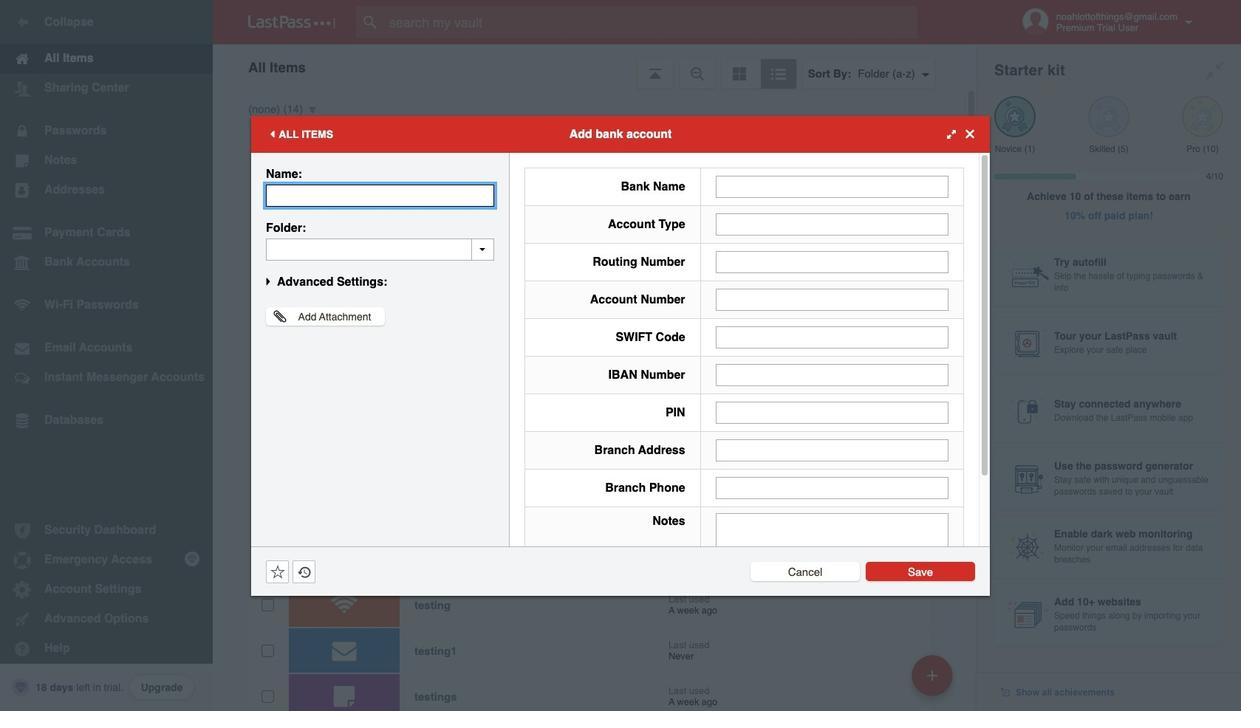 Task type: describe. For each thing, give the bounding box(es) containing it.
Search search field
[[356, 6, 947, 38]]

vault options navigation
[[213, 44, 977, 89]]

new item navigation
[[907, 651, 962, 712]]

main navigation navigation
[[0, 0, 213, 712]]

search my vault text field
[[356, 6, 947, 38]]



Task type: locate. For each thing, give the bounding box(es) containing it.
None text field
[[716, 176, 949, 198], [716, 289, 949, 311], [716, 477, 949, 499], [716, 176, 949, 198], [716, 289, 949, 311], [716, 477, 949, 499]]

new item image
[[928, 671, 938, 681]]

None text field
[[266, 184, 495, 207], [716, 213, 949, 235], [266, 238, 495, 261], [716, 251, 949, 273], [716, 326, 949, 349], [716, 364, 949, 386], [716, 402, 949, 424], [716, 439, 949, 462], [716, 513, 949, 605], [266, 184, 495, 207], [716, 213, 949, 235], [266, 238, 495, 261], [716, 251, 949, 273], [716, 326, 949, 349], [716, 364, 949, 386], [716, 402, 949, 424], [716, 439, 949, 462], [716, 513, 949, 605]]

lastpass image
[[248, 16, 336, 29]]

dialog
[[251, 116, 991, 615]]



Task type: vqa. For each thing, say whether or not it's contained in the screenshot.
NEW ITEM "element"
no



